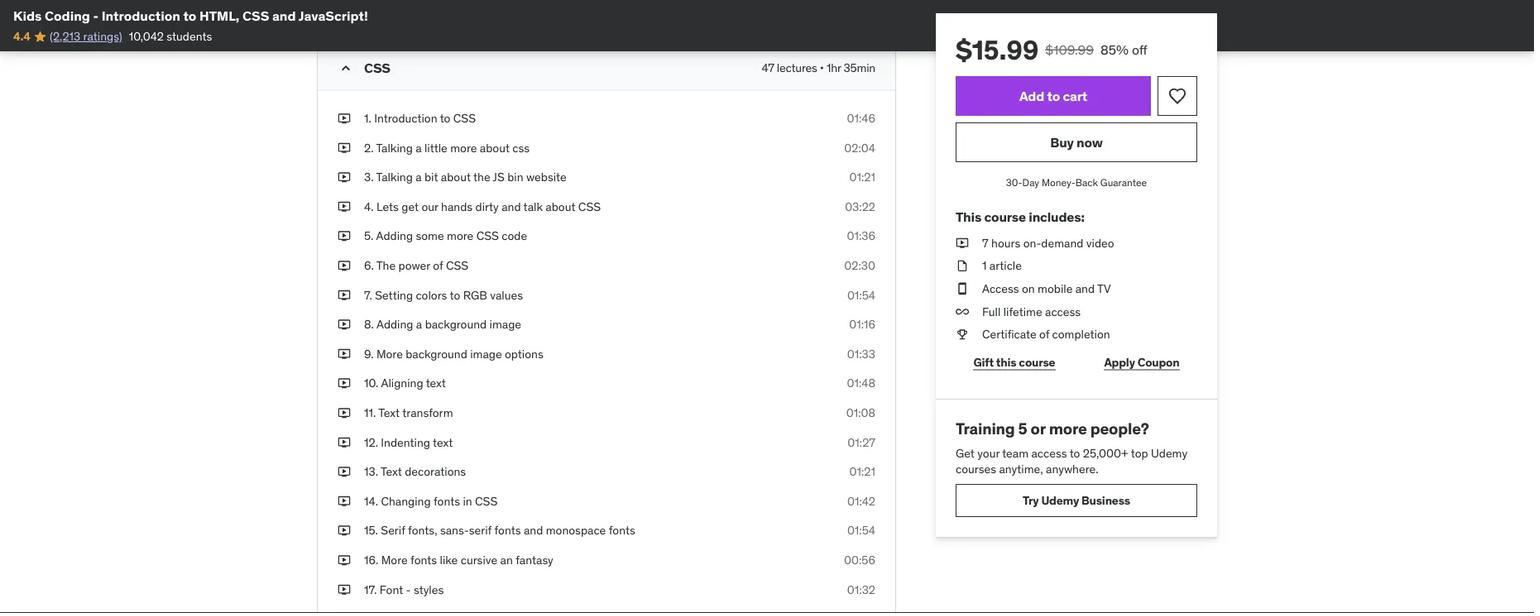 Task type: locate. For each thing, give the bounding box(es) containing it.
2.
[[364, 140, 374, 155]]

xsmall image for 16. more fonts like cursive an fantasy
[[338, 552, 351, 569]]

add to cart button
[[956, 76, 1151, 116]]

xsmall image left the 7.
[[338, 287, 351, 303]]

buy now
[[1051, 134, 1103, 151]]

background down 8. adding a background image
[[406, 346, 467, 361]]

text up the transform
[[426, 376, 446, 391]]

course
[[985, 208, 1026, 225], [1019, 355, 1056, 370]]

xsmall image for 17. font - styles
[[338, 582, 351, 598]]

more
[[450, 140, 477, 155], [447, 229, 474, 244], [1049, 419, 1087, 439]]

0 vertical spatial udemy
[[1151, 446, 1188, 460]]

2 adding from the top
[[377, 317, 413, 332]]

1 vertical spatial about
[[441, 170, 471, 185]]

1 article
[[983, 258, 1022, 273]]

adding right 8. at the bottom left
[[377, 317, 413, 332]]

a down 'colors'
[[416, 317, 422, 332]]

0 vertical spatial 01:21
[[850, 170, 876, 185]]

15.
[[364, 523, 378, 538]]

3 a from the top
[[416, 317, 422, 332]]

text up decorations
[[433, 435, 453, 450]]

udemy right top
[[1151, 446, 1188, 460]]

css up 2. talking a little more about css
[[453, 111, 476, 126]]

01:54 down 01:42
[[848, 523, 876, 538]]

1 vertical spatial more
[[447, 229, 474, 244]]

0 vertical spatial of
[[433, 258, 443, 273]]

anywhere.
[[1046, 462, 1099, 477]]

$109.99
[[1046, 41, 1094, 58]]

this course includes:
[[956, 208, 1085, 225]]

talking for 3.
[[376, 170, 413, 185]]

1 vertical spatial of
[[1040, 327, 1050, 342]]

1 vertical spatial 01:54
[[848, 523, 876, 538]]

your
[[978, 446, 1000, 460]]

1 adding from the top
[[376, 229, 413, 244]]

fonts right monospace
[[609, 523, 636, 538]]

talking for 2.
[[376, 140, 413, 155]]

website
[[526, 170, 567, 185]]

of
[[433, 258, 443, 273], [1040, 327, 1050, 342]]

get
[[402, 199, 419, 214]]

6.
[[364, 258, 374, 273]]

0 vertical spatial text
[[378, 405, 400, 420]]

0 horizontal spatial about
[[441, 170, 471, 185]]

xsmall image left 1
[[956, 258, 969, 274]]

a left little
[[416, 140, 422, 155]]

introduction up the 10,042
[[102, 7, 180, 24]]

0 vertical spatial talking
[[376, 140, 413, 155]]

to inside training 5 or more people? get your team access to 25,000+ top udemy courses anytime, anywhere.
[[1070, 446, 1081, 460]]

more for 9.
[[377, 346, 403, 361]]

2 01:21 from the top
[[850, 464, 876, 479]]

1 horizontal spatial -
[[406, 582, 411, 597]]

video
[[1087, 235, 1115, 250]]

01:54 for 15. serif fonts, sans-serif fonts and monospace fonts
[[848, 523, 876, 538]]

15. serif fonts, sans-serif fonts and monospace fonts
[[364, 523, 636, 538]]

fonts left like
[[411, 553, 437, 568]]

lets
[[377, 199, 399, 214]]

0 vertical spatial text
[[426, 376, 446, 391]]

2 vertical spatial about
[[546, 199, 576, 214]]

udemy right try
[[1042, 493, 1079, 508]]

10,042
[[129, 29, 164, 44]]

xsmall image left 16.
[[338, 552, 351, 569]]

background up the 9. more background image options
[[425, 317, 487, 332]]

money-
[[1042, 176, 1076, 189]]

text right the 11.
[[378, 405, 400, 420]]

fonts left in
[[434, 494, 460, 509]]

0 vertical spatial a
[[416, 140, 422, 155]]

1 vertical spatial image
[[470, 346, 502, 361]]

12. indenting text
[[364, 435, 453, 450]]

serif
[[469, 523, 492, 538]]

8.
[[364, 317, 374, 332]]

xsmall image left 8. at the bottom left
[[338, 317, 351, 333]]

more right little
[[450, 140, 477, 155]]

fantasy
[[516, 553, 554, 568]]

more right or
[[1049, 419, 1087, 439]]

xsmall image left full
[[956, 304, 969, 320]]

courses
[[956, 462, 997, 477]]

10,042 students
[[129, 29, 212, 44]]

guarantee
[[1101, 176, 1147, 189]]

to inside button
[[1048, 87, 1060, 104]]

introduction right 1.
[[374, 111, 438, 126]]

rgb
[[463, 288, 487, 302]]

01:21 down 01:27
[[850, 464, 876, 479]]

talking
[[376, 140, 413, 155], [376, 170, 413, 185]]

01:33
[[847, 346, 876, 361]]

fonts right serif
[[495, 523, 521, 538]]

1 vertical spatial adding
[[377, 317, 413, 332]]

fonts
[[434, 494, 460, 509], [495, 523, 521, 538], [609, 523, 636, 538], [411, 553, 437, 568]]

and left javascript!
[[272, 7, 296, 24]]

xsmall image left 1.
[[338, 110, 351, 127]]

article
[[990, 258, 1022, 273]]

xsmall image left 14.
[[338, 493, 351, 510]]

of right the power
[[433, 258, 443, 273]]

about right bit
[[441, 170, 471, 185]]

to left "cart" in the top right of the page
[[1048, 87, 1060, 104]]

kids
[[13, 7, 42, 24]]

xsmall image left the 11.
[[338, 405, 351, 421]]

more for training
[[1049, 419, 1087, 439]]

xsmall image left 6. at the top left of the page
[[338, 258, 351, 274]]

access
[[983, 281, 1019, 296]]

xsmall image left 17. at the bottom left of the page
[[338, 582, 351, 598]]

back
[[1076, 176, 1098, 189]]

css right talk
[[578, 199, 601, 214]]

lectures
[[777, 60, 818, 75]]

xsmall image for 14. changing fonts in css
[[338, 493, 351, 510]]

xsmall image for 5. adding some more css code
[[338, 228, 351, 244]]

access down or
[[1032, 446, 1067, 460]]

styles
[[414, 582, 444, 597]]

a left bit
[[416, 170, 422, 185]]

01:21
[[850, 170, 876, 185], [850, 464, 876, 479]]

1 vertical spatial background
[[406, 346, 467, 361]]

0 vertical spatial adding
[[376, 229, 413, 244]]

off
[[1132, 41, 1148, 58]]

image left options
[[470, 346, 502, 361]]

01:36
[[847, 229, 876, 244]]

training 5 or more people? get your team access to 25,000+ top udemy courses anytime, anywhere.
[[956, 419, 1188, 477]]

course down certificate of completion
[[1019, 355, 1056, 370]]

1 vertical spatial udemy
[[1042, 493, 1079, 508]]

0 vertical spatial 01:54
[[848, 288, 876, 302]]

adding right 5.
[[376, 229, 413, 244]]

xsmall image left 9.
[[338, 346, 351, 362]]

and left talk
[[502, 199, 521, 214]]

adding for 8.
[[377, 317, 413, 332]]

- right font
[[406, 582, 411, 597]]

1hr
[[827, 60, 841, 75]]

more inside training 5 or more people? get your team access to 25,000+ top udemy courses anytime, anywhere.
[[1049, 419, 1087, 439]]

2 vertical spatial a
[[416, 317, 422, 332]]

about right talk
[[546, 199, 576, 214]]

course up hours
[[985, 208, 1026, 225]]

bit
[[425, 170, 438, 185]]

0 horizontal spatial introduction
[[102, 7, 180, 24]]

xsmall image for 12. indenting text
[[338, 434, 351, 451]]

adding
[[376, 229, 413, 244], [377, 317, 413, 332]]

6. the power of css
[[364, 258, 469, 273]]

8. adding a background image
[[364, 317, 521, 332]]

1 talking from the top
[[376, 140, 413, 155]]

0 vertical spatial background
[[425, 317, 487, 332]]

access inside training 5 or more people? get your team access to 25,000+ top udemy courses anytime, anywhere.
[[1032, 446, 1067, 460]]

1 horizontal spatial introduction
[[374, 111, 438, 126]]

coupon
[[1138, 355, 1180, 370]]

01:32
[[847, 582, 876, 597]]

2 vertical spatial more
[[1049, 419, 1087, 439]]

xsmall image for 15. serif fonts, sans-serif fonts and monospace fonts
[[338, 523, 351, 539]]

1 vertical spatial a
[[416, 170, 422, 185]]

xsmall image for 13. text decorations
[[338, 464, 351, 480]]

buy
[[1051, 134, 1074, 151]]

certificate of completion
[[983, 327, 1111, 342]]

0 vertical spatial about
[[480, 140, 510, 155]]

code
[[502, 229, 527, 244]]

01:54 for 7. setting colors to rgb values
[[848, 288, 876, 302]]

introduction
[[102, 7, 180, 24], [374, 111, 438, 126]]

image down values
[[490, 317, 521, 332]]

to up 'anywhere.'
[[1070, 446, 1081, 460]]

xsmall image left certificate
[[956, 326, 969, 343]]

0 vertical spatial more
[[377, 346, 403, 361]]

in
[[463, 494, 472, 509]]

decorations
[[405, 464, 466, 479]]

2 01:54 from the top
[[848, 523, 876, 538]]

25,000+
[[1083, 446, 1129, 460]]

02:04
[[845, 140, 876, 155]]

1.
[[364, 111, 372, 126]]

text for 13.
[[381, 464, 402, 479]]

xsmall image left 15.
[[338, 523, 351, 539]]

css
[[242, 7, 269, 24], [364, 59, 391, 76], [453, 111, 476, 126], [578, 199, 601, 214], [477, 229, 499, 244], [446, 258, 469, 273], [475, 494, 498, 509]]

1 vertical spatial 01:21
[[850, 464, 876, 479]]

full lifetime access
[[983, 304, 1081, 319]]

xsmall image left 13.
[[338, 464, 351, 480]]

values
[[490, 288, 523, 302]]

more right 16.
[[381, 553, 408, 568]]

1 01:54 from the top
[[848, 288, 876, 302]]

talking right 2.
[[376, 140, 413, 155]]

1 vertical spatial course
[[1019, 355, 1056, 370]]

1 vertical spatial text
[[381, 464, 402, 479]]

the
[[376, 258, 396, 273]]

02:30
[[845, 258, 876, 273]]

0 horizontal spatial -
[[93, 7, 99, 24]]

of down full lifetime access
[[1040, 327, 1050, 342]]

day
[[1023, 176, 1040, 189]]

team
[[1003, 446, 1029, 460]]

1 horizontal spatial udemy
[[1151, 446, 1188, 460]]

2 talking from the top
[[376, 170, 413, 185]]

1 vertical spatial text
[[433, 435, 453, 450]]

xsmall image
[[338, 10, 351, 26], [338, 110, 351, 127], [338, 140, 351, 156], [338, 169, 351, 186], [338, 199, 351, 215], [956, 235, 969, 251], [338, 258, 351, 274], [956, 281, 969, 297], [338, 317, 351, 333], [956, 326, 969, 343], [338, 376, 351, 392]]

- up ratings)
[[93, 7, 99, 24]]

text right 13.
[[381, 464, 402, 479]]

gift
[[974, 355, 994, 370]]

access down mobile at the top of page
[[1045, 304, 1081, 319]]

01:54 up 01:16
[[848, 288, 876, 302]]

try
[[1023, 493, 1039, 508]]

mobile
[[1038, 281, 1073, 296]]

(2,213 ratings)
[[50, 29, 122, 44]]

$15.99
[[956, 33, 1039, 66]]

udemy
[[1151, 446, 1188, 460], [1042, 493, 1079, 508]]

kids coding - introduction to html, css and javascript!
[[13, 7, 368, 24]]

1 vertical spatial -
[[406, 582, 411, 597]]

talking right "3."
[[376, 170, 413, 185]]

xsmall image left the 12.
[[338, 434, 351, 451]]

and up fantasy
[[524, 523, 543, 538]]

2 a from the top
[[416, 170, 422, 185]]

add to cart
[[1020, 87, 1088, 104]]

1 vertical spatial more
[[381, 553, 408, 568]]

xsmall image
[[338, 228, 351, 244], [956, 258, 969, 274], [338, 287, 351, 303], [956, 304, 969, 320], [338, 346, 351, 362], [338, 405, 351, 421], [338, 434, 351, 451], [338, 464, 351, 480], [338, 493, 351, 510], [338, 523, 351, 539], [338, 552, 351, 569], [338, 582, 351, 598]]

1 vertical spatial talking
[[376, 170, 413, 185]]

1 horizontal spatial about
[[480, 140, 510, 155]]

01:21 up the 03:22
[[850, 170, 876, 185]]

css left code
[[477, 229, 499, 244]]

about left 'css'
[[480, 140, 510, 155]]

0 horizontal spatial udemy
[[1042, 493, 1079, 508]]

more down hands
[[447, 229, 474, 244]]

0 vertical spatial -
[[93, 7, 99, 24]]

more right 9.
[[377, 346, 403, 361]]

try udemy business
[[1023, 493, 1131, 508]]

1 a from the top
[[416, 140, 422, 155]]

xsmall image left 5.
[[338, 228, 351, 244]]

1 vertical spatial access
[[1032, 446, 1067, 460]]

wishlist image
[[1168, 86, 1188, 106]]



Task type: vqa. For each thing, say whether or not it's contained in the screenshot.
07:41
no



Task type: describe. For each thing, give the bounding box(es) containing it.
7
[[983, 235, 989, 250]]

small image
[[338, 60, 354, 76]]

13.
[[364, 464, 378, 479]]

changing
[[381, 494, 431, 509]]

fonts,
[[408, 523, 437, 538]]

full
[[983, 304, 1001, 319]]

30-day money-back guarantee
[[1006, 176, 1147, 189]]

01:27
[[848, 435, 876, 450]]

14.
[[364, 494, 378, 509]]

85%
[[1101, 41, 1129, 58]]

12.
[[364, 435, 378, 450]]

to up 2. talking a little more about css
[[440, 111, 451, 126]]

01:46
[[847, 111, 876, 126]]

lifetime
[[1004, 304, 1043, 319]]

quiz
[[398, 10, 419, 25]]

03:22
[[845, 199, 876, 214]]

css right small icon
[[364, 59, 391, 76]]

1 01:21 from the top
[[850, 170, 876, 185]]

access on mobile and tv
[[983, 281, 1111, 296]]

1 vertical spatial introduction
[[374, 111, 438, 126]]

adding for 5.
[[376, 229, 413, 244]]

0 vertical spatial course
[[985, 208, 1026, 225]]

0 vertical spatial image
[[490, 317, 521, 332]]

apply coupon button
[[1087, 346, 1198, 379]]

1
[[983, 258, 987, 273]]

on-
[[1024, 235, 1042, 250]]

talk
[[524, 199, 543, 214]]

5.
[[364, 229, 374, 244]]

bin
[[508, 170, 524, 185]]

udemy inside training 5 or more people? get your team access to 25,000+ top udemy courses anytime, anywhere.
[[1151, 446, 1188, 460]]

01:08
[[846, 405, 876, 420]]

aligning
[[381, 376, 423, 391]]

ratings)
[[83, 29, 122, 44]]

power
[[399, 258, 430, 273]]

xsmall image left access
[[956, 281, 969, 297]]

xsmall image for 7. setting colors to rgb values
[[338, 287, 351, 303]]

a for background
[[416, 317, 422, 332]]

completion
[[1053, 327, 1111, 342]]

apply
[[1105, 355, 1135, 370]]

35min
[[844, 60, 876, 75]]

monospace
[[546, 523, 606, 538]]

17.
[[364, 582, 377, 597]]

xsmall image for 11. text transform
[[338, 405, 351, 421]]

js
[[493, 170, 505, 185]]

transform
[[402, 405, 453, 420]]

more for 5.
[[447, 229, 474, 244]]

add
[[1020, 87, 1045, 104]]

some
[[416, 229, 444, 244]]

css right html,
[[242, 7, 269, 24]]

options
[[505, 346, 544, 361]]

5
[[1019, 419, 1028, 439]]

xsmall image left 2.
[[338, 140, 351, 156]]

01:16
[[849, 317, 876, 332]]

1 horizontal spatial of
[[1040, 327, 1050, 342]]

0 horizontal spatial of
[[433, 258, 443, 273]]

business
[[1082, 493, 1131, 508]]

serif
[[381, 523, 405, 538]]

xsmall image left 10.
[[338, 376, 351, 392]]

$15.99 $109.99 85% off
[[956, 33, 1148, 66]]

try udemy business link
[[956, 484, 1198, 517]]

11.
[[364, 405, 376, 420]]

an
[[500, 553, 513, 568]]

- for coding
[[93, 7, 99, 24]]

4. lets get our hands dirty and talk about css
[[364, 199, 601, 214]]

to left rgb
[[450, 288, 460, 302]]

css
[[513, 140, 530, 155]]

text for 11.
[[378, 405, 400, 420]]

11. text transform
[[364, 405, 453, 420]]

0 vertical spatial access
[[1045, 304, 1081, 319]]

4.
[[364, 199, 374, 214]]

and left tv
[[1076, 281, 1095, 296]]

html,
[[199, 7, 240, 24]]

10.
[[364, 376, 379, 391]]

css right in
[[475, 494, 498, 509]]

3.
[[364, 170, 374, 185]]

01:42
[[848, 494, 876, 509]]

training
[[956, 419, 1015, 439]]

xsmall image left "3."
[[338, 169, 351, 186]]

13. text decorations
[[364, 464, 466, 479]]

css down 5. adding some more css code
[[446, 258, 469, 273]]

top
[[1131, 446, 1149, 460]]

•
[[820, 60, 824, 75]]

3. talking a bit about the js bin website
[[364, 170, 567, 185]]

7. setting colors to rgb values
[[364, 288, 523, 302]]

little
[[425, 140, 448, 155]]

xsmall image for 9. more background image options
[[338, 346, 351, 362]]

a for bit
[[416, 170, 422, 185]]

0 vertical spatial introduction
[[102, 7, 180, 24]]

- for font
[[406, 582, 411, 597]]

9. more background image options
[[364, 346, 544, 361]]

demand
[[1042, 235, 1084, 250]]

30-
[[1006, 176, 1023, 189]]

html quiz
[[364, 10, 419, 25]]

buy now button
[[956, 123, 1198, 162]]

47
[[762, 60, 774, 75]]

10. aligning text
[[364, 376, 446, 391]]

hours
[[992, 235, 1021, 250]]

2 horizontal spatial about
[[546, 199, 576, 214]]

this
[[956, 208, 982, 225]]

to up students
[[183, 7, 197, 24]]

xsmall image left html
[[338, 10, 351, 26]]

our
[[422, 199, 438, 214]]

xsmall image left 7
[[956, 235, 969, 251]]

01:48
[[847, 376, 876, 391]]

a for little
[[416, 140, 422, 155]]

indenting
[[381, 435, 430, 450]]

text for 12. indenting text
[[433, 435, 453, 450]]

get
[[956, 446, 975, 460]]

9.
[[364, 346, 374, 361]]

more for 16.
[[381, 553, 408, 568]]

0 vertical spatial more
[[450, 140, 477, 155]]

like
[[440, 553, 458, 568]]

sans-
[[440, 523, 469, 538]]

setting
[[375, 288, 413, 302]]

cart
[[1063, 87, 1088, 104]]

text for 10. aligning text
[[426, 376, 446, 391]]

xsmall image left 4.
[[338, 199, 351, 215]]



